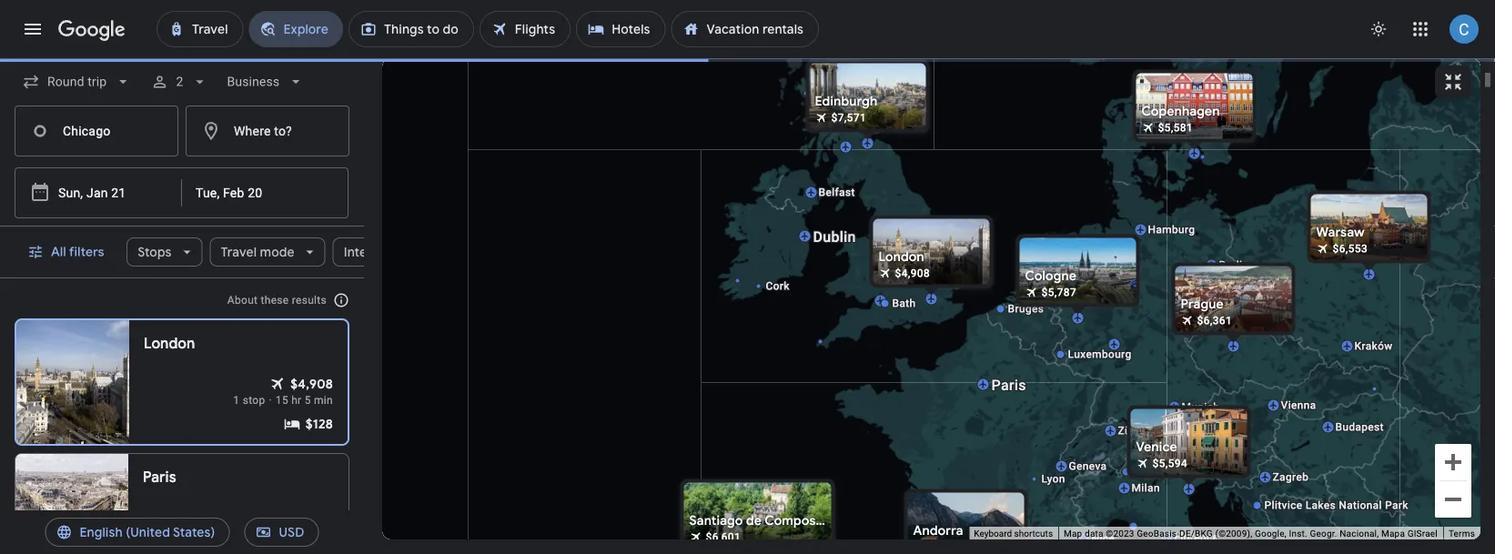 Task type: locate. For each thing, give the bounding box(es) containing it.
0 horizontal spatial london
[[144, 334, 195, 353]]

hr right 18
[[286, 530, 296, 542]]

paris up (united
[[143, 468, 176, 487]]

1
[[233, 394, 240, 407], [228, 530, 234, 542]]

keyboard shortcuts
[[974, 528, 1053, 539]]

0 vertical spatial hr
[[291, 394, 302, 407]]

zagreb
[[1273, 471, 1309, 484]]

1 for $4,497
[[228, 530, 234, 542]]

bath
[[892, 297, 916, 310]]

$5,594
[[1152, 457, 1188, 470]]

cologne
[[1025, 268, 1077, 284]]

0 vertical spatial paris
[[991, 377, 1026, 394]]

interests
[[343, 244, 397, 260]]

paris
[[991, 377, 1026, 394], [143, 468, 176, 487]]

park
[[1385, 499, 1409, 512]]

copenhagen
[[1142, 103, 1220, 120]]

stop for $4,497
[[237, 530, 260, 542]]

shortcuts
[[1014, 528, 1053, 539]]

0 vertical spatial stop
[[243, 394, 265, 407]]

$4,908 for 4908 us dollars text box
[[291, 376, 333, 392]]

bordeaux
[[930, 500, 978, 513]]

0 vertical spatial min
[[314, 394, 333, 407]]

london
[[879, 249, 924, 265], [144, 334, 195, 353]]

18 hr 30 min
[[270, 530, 334, 542]]

2
[[176, 74, 183, 89]]

min
[[314, 394, 333, 407], [315, 530, 334, 542]]

map
[[1064, 528, 1082, 539]]

None text field
[[15, 106, 178, 157]]

128 US dollars text field
[[306, 415, 333, 433]]

15 hr 5 min
[[276, 394, 333, 407]]

1 stop for $4,497
[[228, 530, 260, 542]]

1 vertical spatial $4,908
[[291, 376, 333, 392]]

stop for $4,908
[[243, 394, 265, 407]]

lyon
[[1041, 473, 1065, 485]]

stop left 18
[[237, 530, 260, 542]]

english (united states)
[[80, 524, 215, 541]]

travel
[[220, 244, 256, 260]]

Departure text field
[[58, 168, 142, 217]]

7571 US dollars text field
[[831, 111, 866, 124]]

belfast
[[819, 186, 855, 199]]

donostia-
[[825, 500, 886, 516]]

geogr.
[[1310, 528, 1337, 539]]

1 horizontal spatial $4,908
[[895, 267, 930, 280]]

1 vertical spatial 1 stop
[[228, 530, 260, 542]]

1 vertical spatial min
[[315, 530, 334, 542]]

main menu image
[[22, 18, 44, 40]]

results
[[292, 294, 327, 307]]

None field
[[15, 66, 139, 98], [220, 66, 312, 98], [15, 66, 139, 98], [220, 66, 312, 98]]

5581 US dollars text field
[[1158, 121, 1193, 134]]

5594 US dollars text field
[[1152, 457, 1188, 470]]

english (united states) button
[[45, 511, 230, 554]]

usd button
[[244, 511, 319, 554]]

english
[[80, 524, 123, 541]]

$128
[[306, 416, 333, 432]]

min right 5 on the left bottom of page
[[314, 394, 333, 407]]

5
[[305, 394, 311, 407]]

hr left 5 on the left bottom of page
[[291, 394, 302, 407]]

1 right states)
[[228, 530, 234, 542]]

geobasis-
[[1137, 528, 1179, 539]]

0 vertical spatial london
[[879, 249, 924, 265]]

gdańsk
[[1327, 195, 1366, 208]]

$4,908 up bath
[[895, 267, 930, 280]]

travel mode button
[[209, 230, 325, 274]]

$4,908 inside map region
[[895, 267, 930, 280]]

1 hour 30 minutes text field
[[907, 518, 930, 531]]

1 stop left '15'
[[233, 394, 265, 407]]

split
[[1282, 538, 1305, 551]]

min right 30
[[315, 530, 334, 542]]

0 horizontal spatial paris
[[143, 468, 176, 487]]

view smaller map image
[[1442, 71, 1464, 93]]

(©2009),
[[1215, 528, 1252, 539]]

stop left '15'
[[243, 394, 265, 407]]

1 left '15'
[[233, 394, 240, 407]]

$4,908 up 5 on the left bottom of page
[[291, 376, 333, 392]]

1 vertical spatial hr
[[286, 530, 296, 542]]

florence
[[1174, 531, 1219, 544]]

mode
[[259, 244, 294, 260]]

interests button
[[332, 230, 428, 274]]

london inside map region
[[879, 249, 924, 265]]

1 vertical spatial stop
[[237, 530, 260, 542]]

nice
[[1092, 533, 1115, 546]]

1 horizontal spatial paris
[[991, 377, 1026, 394]]

4908 US dollars text field
[[291, 375, 333, 393]]

lakes
[[1306, 499, 1336, 512]]

data
[[1085, 528, 1104, 539]]

1 horizontal spatial london
[[879, 249, 924, 265]]

stop
[[243, 394, 265, 407], [237, 530, 260, 542]]

1 vertical spatial 1
[[228, 530, 234, 542]]

milan
[[1132, 482, 1160, 495]]

Where to? text field
[[186, 106, 349, 157]]

$4,908 for $4,908 text field
[[895, 267, 930, 280]]

0 vertical spatial 1 stop
[[233, 394, 265, 407]]

nacional,
[[1340, 528, 1379, 539]]

1 stop
[[233, 394, 265, 407], [228, 530, 260, 542]]

6553 US dollars text field
[[1333, 243, 1368, 255]]

keyboard
[[974, 528, 1012, 539]]

$7,571
[[831, 111, 866, 124]]

min for $4,908
[[314, 394, 333, 407]]

edinburgh
[[815, 93, 878, 110]]

15
[[276, 394, 288, 407]]

gisrael
[[1407, 528, 1438, 539]]

paris down the bruges at the bottom of the page
[[991, 377, 1026, 394]]

1 stop left 18
[[228, 530, 260, 542]]

0 horizontal spatial $4,908
[[291, 376, 333, 392]]

mapa
[[1381, 528, 1405, 539]]

$4,908
[[895, 267, 930, 280], [291, 376, 333, 392]]

0 vertical spatial 1
[[233, 394, 240, 407]]

cork
[[766, 280, 790, 293]]

all filters button
[[16, 230, 119, 274]]

0 vertical spatial $4,908
[[895, 267, 930, 280]]



Task type: describe. For each thing, give the bounding box(es) containing it.
map region
[[235, 0, 1495, 554]]

keyboard shortcuts button
[[974, 527, 1053, 540]]

marseille
[[992, 501, 1047, 517]]

bruges
[[1008, 303, 1044, 315]]

prague
[[1181, 296, 1224, 313]]

dolomites
[[1187, 454, 1239, 466]]

change appearance image
[[1357, 7, 1400, 51]]

national
[[1339, 499, 1382, 512]]

1 stop for $4,908
[[233, 394, 265, 407]]

usd
[[279, 524, 304, 541]]

inst.
[[1289, 528, 1308, 539]]

skye
[[813, 87, 838, 100]]

stops
[[137, 244, 171, 260]]

san
[[886, 500, 908, 516]]

$6,361
[[1197, 314, 1232, 327]]

filters form
[[0, 58, 364, 227]]

map data ©2023 geobasis-de/bkg (©2009), google, inst. geogr. nacional, mapa gisrael
[[1064, 528, 1438, 539]]

$5,787
[[1041, 286, 1077, 299]]

1 vertical spatial paris
[[143, 468, 176, 487]]

budapest
[[1335, 421, 1384, 434]]

(united
[[126, 524, 170, 541]]

1 for $4,908
[[233, 394, 240, 407]]

about these results
[[227, 294, 327, 307]]

manchester
[[895, 225, 956, 238]]

2 button
[[143, 60, 216, 104]]

filters
[[69, 244, 104, 260]]

about these results image
[[319, 278, 363, 322]]

18
[[270, 530, 283, 542]]

zürich
[[1118, 425, 1151, 437]]

1.5h
[[907, 518, 930, 531]]

min for $4,497
[[315, 530, 334, 542]]

Return text field
[[196, 168, 287, 217]]

$4,497
[[292, 511, 334, 528]]

donostia-san sebastian
[[825, 500, 971, 516]]

all
[[51, 244, 66, 260]]

de/bkg
[[1179, 528, 1213, 539]]

6361 US dollars text field
[[1197, 314, 1232, 327]]

all filters
[[51, 244, 104, 260]]

munich
[[1182, 401, 1220, 414]]

5787 US dollars text field
[[1041, 286, 1077, 299]]

paris inside map region
[[991, 377, 1026, 394]]

30
[[299, 530, 312, 542]]

$6,553
[[1333, 243, 1368, 255]]

plitvice lakes national park
[[1264, 499, 1409, 512]]

states)
[[173, 524, 215, 541]]

sebastian
[[911, 500, 971, 516]]

©2023
[[1106, 528, 1134, 539]]

4497 US dollars text field
[[292, 511, 334, 529]]

vienna
[[1281, 399, 1316, 412]]

hr for $4,497
[[286, 530, 296, 542]]

terms
[[1449, 528, 1475, 539]]

6107 US dollars text field
[[1009, 519, 1044, 532]]

hamburg
[[1148, 223, 1195, 236]]

warsaw
[[1316, 224, 1365, 241]]

stops button
[[126, 230, 202, 274]]

terms link
[[1449, 528, 1475, 539]]

$5,581
[[1158, 121, 1193, 134]]

loading results progress bar
[[0, 58, 1495, 62]]

hr for $4,908
[[291, 394, 302, 407]]

geneva
[[1069, 460, 1107, 473]]

kraków
[[1355, 340, 1393, 353]]

4908 US dollars text field
[[895, 267, 930, 280]]

berlin
[[1219, 259, 1249, 272]]

luxembourg
[[1068, 348, 1132, 361]]

$6,107
[[1009, 519, 1044, 532]]

plitvice
[[1264, 499, 1303, 512]]

birmingham
[[902, 260, 965, 273]]

venice
[[1136, 439, 1177, 455]]

dublin
[[813, 228, 856, 246]]

google,
[[1255, 528, 1287, 539]]

these
[[261, 294, 289, 307]]

about
[[227, 294, 258, 307]]

1 vertical spatial london
[[144, 334, 195, 353]]

amsterdam
[[1044, 262, 1123, 279]]



Task type: vqa. For each thing, say whether or not it's contained in the screenshot.


